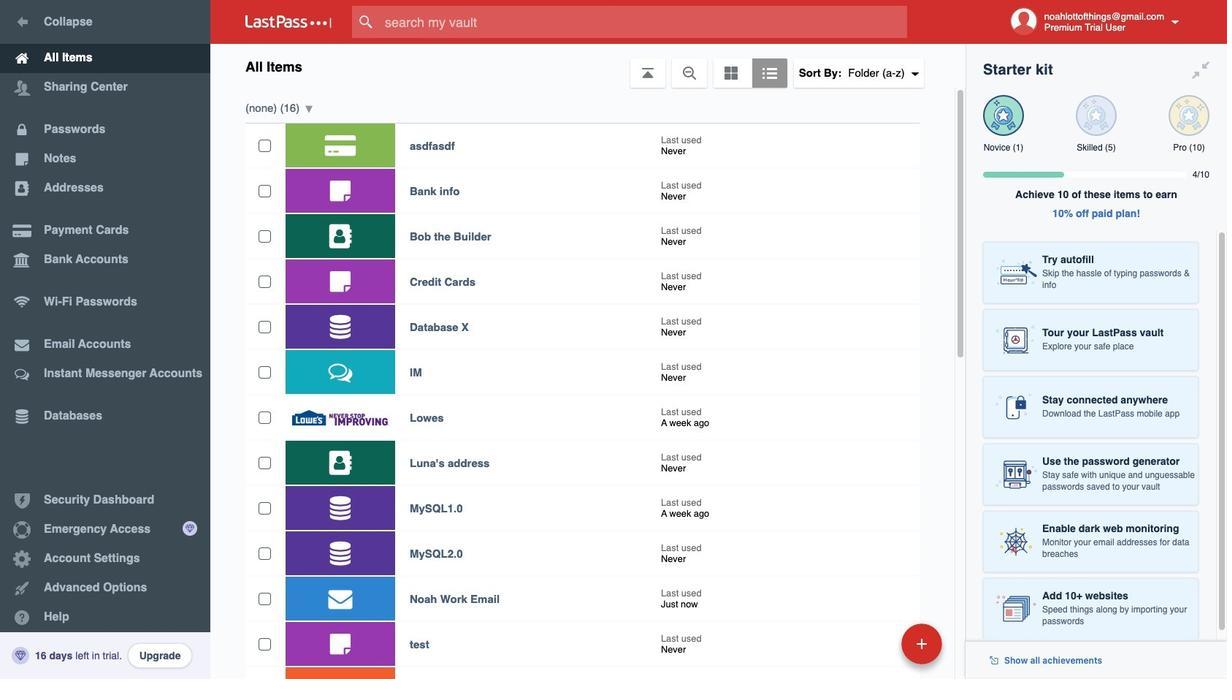 Task type: describe. For each thing, give the bounding box(es) containing it.
Search search field
[[352, 6, 936, 38]]

lastpass image
[[246, 15, 332, 29]]



Task type: locate. For each thing, give the bounding box(es) containing it.
vault options navigation
[[211, 44, 966, 88]]

main navigation navigation
[[0, 0, 211, 679]]

new item element
[[802, 623, 948, 664]]

new item navigation
[[802, 619, 952, 679]]

search my vault text field
[[352, 6, 936, 38]]



Task type: vqa. For each thing, say whether or not it's contained in the screenshot.
SEARCH MY VAULT text box
yes



